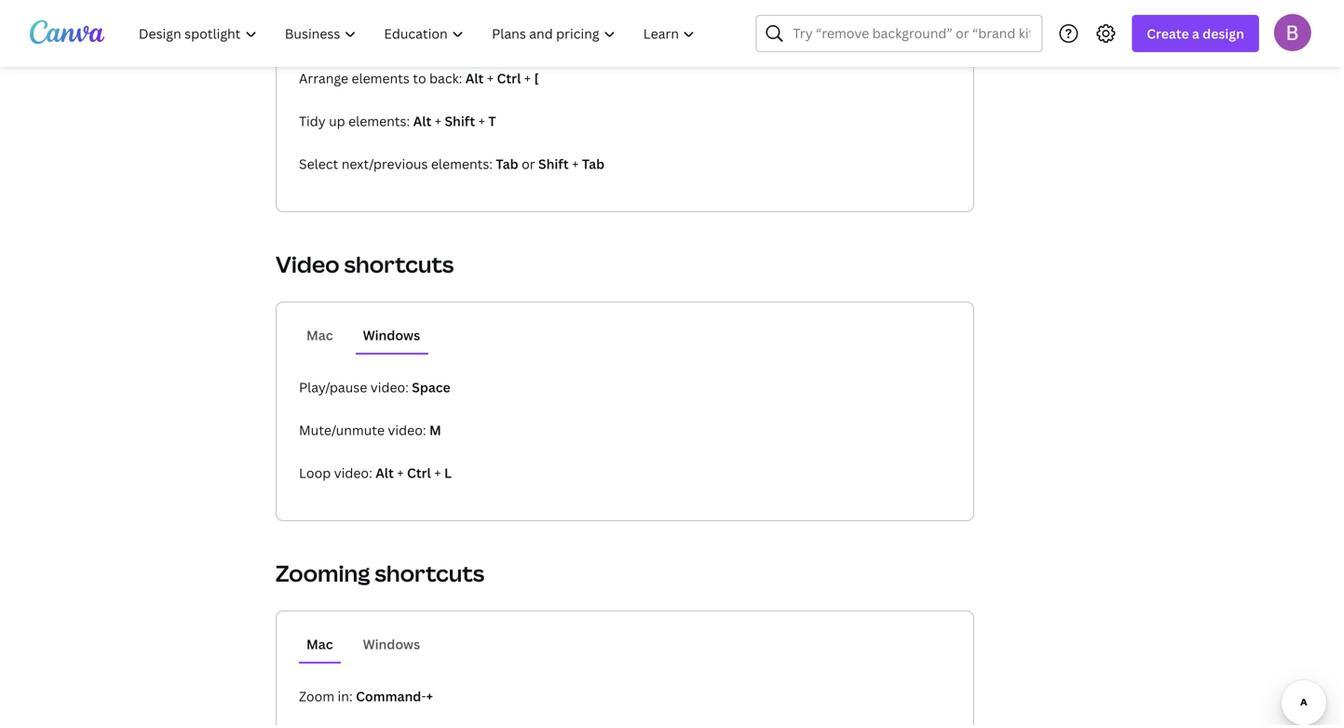 Task type: locate. For each thing, give the bounding box(es) containing it.
2 windows button from the top
[[355, 627, 428, 662]]

video shortcuts
[[276, 249, 454, 279]]

0 vertical spatial alt
[[466, 69, 484, 87]]

0 vertical spatial mac button
[[299, 318, 341, 353]]

windows button for mute/unmute video:
[[355, 318, 428, 353]]

tab
[[496, 155, 519, 173], [582, 155, 605, 173]]

0 vertical spatial video:
[[371, 379, 409, 396]]

mac up zoom
[[306, 636, 333, 654]]

0 vertical spatial windows button
[[355, 318, 428, 353]]

0 horizontal spatial elements:
[[349, 112, 410, 130]]

1 vertical spatial video:
[[388, 422, 426, 439]]

windows for mute/unmute video:
[[363, 327, 420, 344]]

alt down to
[[413, 112, 432, 130]]

mac
[[306, 327, 333, 344], [306, 636, 333, 654]]

tab left or
[[496, 155, 519, 173]]

zoom in: command - +
[[299, 688, 433, 706]]

0 vertical spatial shift
[[445, 112, 475, 130]]

[
[[534, 69, 539, 87]]

1 horizontal spatial shift
[[538, 155, 569, 173]]

windows
[[363, 327, 420, 344], [363, 636, 420, 654]]

zoom
[[299, 688, 335, 706]]

video: right loop
[[334, 464, 372, 482]]

elements:
[[349, 112, 410, 130], [431, 155, 493, 173]]

shift right or
[[538, 155, 569, 173]]

in:
[[338, 688, 353, 706]]

0 vertical spatial ctrl
[[497, 69, 521, 87]]

video
[[276, 249, 340, 279]]

1 vertical spatial ctrl
[[407, 464, 431, 482]]

0 vertical spatial shortcuts
[[344, 249, 454, 279]]

1 tab from the left
[[496, 155, 519, 173]]

+
[[487, 69, 494, 87], [524, 69, 531, 87], [435, 112, 442, 130], [478, 112, 485, 130], [572, 155, 579, 173], [397, 464, 404, 482], [434, 464, 441, 482], [426, 688, 433, 706]]

video: left m
[[388, 422, 426, 439]]

0 horizontal spatial ctrl
[[407, 464, 431, 482]]

0 horizontal spatial shift
[[445, 112, 475, 130]]

mac button up play/pause on the left of the page
[[299, 318, 341, 353]]

ctrl
[[497, 69, 521, 87], [407, 464, 431, 482]]

mac button for command
[[299, 627, 341, 662]]

0 horizontal spatial tab
[[496, 155, 519, 173]]

play/pause
[[299, 379, 367, 396]]

0 vertical spatial mac
[[306, 327, 333, 344]]

mac button up zoom
[[299, 627, 341, 662]]

1 horizontal spatial elements:
[[431, 155, 493, 173]]

2 tab from the left
[[582, 155, 605, 173]]

0 horizontal spatial alt
[[376, 464, 394, 482]]

shift for or
[[538, 155, 569, 173]]

2 vertical spatial video:
[[334, 464, 372, 482]]

alt down mute/unmute video: m
[[376, 464, 394, 482]]

design
[[1203, 25, 1245, 42]]

windows up command at the left
[[363, 636, 420, 654]]

windows button
[[355, 318, 428, 353], [355, 627, 428, 662]]

mute/unmute
[[299, 422, 385, 439]]

elements: right up
[[349, 112, 410, 130]]

alt
[[466, 69, 484, 87], [413, 112, 432, 130], [376, 464, 394, 482]]

1 horizontal spatial alt
[[413, 112, 432, 130]]

1 mac button from the top
[[299, 318, 341, 353]]

1 vertical spatial shift
[[538, 155, 569, 173]]

command
[[356, 688, 421, 706]]

1 vertical spatial mac button
[[299, 627, 341, 662]]

alt right back:
[[466, 69, 484, 87]]

shortcuts
[[344, 249, 454, 279], [375, 558, 485, 589]]

shift left t
[[445, 112, 475, 130]]

video: for m
[[388, 422, 426, 439]]

1 vertical spatial windows
[[363, 636, 420, 654]]

ctrl left the l
[[407, 464, 431, 482]]

video:
[[371, 379, 409, 396], [388, 422, 426, 439], [334, 464, 372, 482]]

windows button up play/pause video: space
[[355, 318, 428, 353]]

windows up play/pause video: space
[[363, 327, 420, 344]]

2 mac button from the top
[[299, 627, 341, 662]]

0 vertical spatial elements:
[[349, 112, 410, 130]]

space
[[412, 379, 451, 396]]

elements: down t
[[431, 155, 493, 173]]

arrange
[[299, 69, 348, 87]]

up
[[329, 112, 345, 130]]

1 vertical spatial elements:
[[431, 155, 493, 173]]

ctrl left '['
[[497, 69, 521, 87]]

shortcuts for video shortcuts
[[344, 249, 454, 279]]

1 horizontal spatial tab
[[582, 155, 605, 173]]

2 mac from the top
[[306, 636, 333, 654]]

1 windows button from the top
[[355, 318, 428, 353]]

arrange elements to back: alt + ctrl + [
[[299, 69, 539, 87]]

zooming
[[276, 558, 370, 589]]

tab right or
[[582, 155, 605, 173]]

1 vertical spatial windows button
[[355, 627, 428, 662]]

elements: for next/previous
[[431, 155, 493, 173]]

Try "remove background" or "brand kit" search field
[[793, 16, 1031, 51]]

1 windows from the top
[[363, 327, 420, 344]]

loop video: alt + ctrl + l
[[299, 464, 452, 482]]

2 windows from the top
[[363, 636, 420, 654]]

1 vertical spatial mac
[[306, 636, 333, 654]]

select
[[299, 155, 338, 173]]

windows button up command at the left
[[355, 627, 428, 662]]

mac up play/pause on the left of the page
[[306, 327, 333, 344]]

1 mac from the top
[[306, 327, 333, 344]]

1 horizontal spatial ctrl
[[497, 69, 521, 87]]

mute/unmute video: m
[[299, 422, 441, 439]]

0 vertical spatial windows
[[363, 327, 420, 344]]

shift
[[445, 112, 475, 130], [538, 155, 569, 173]]

video: left the space
[[371, 379, 409, 396]]

1 vertical spatial shortcuts
[[375, 558, 485, 589]]

1 vertical spatial alt
[[413, 112, 432, 130]]

tidy up elements: alt + shift + t
[[299, 112, 496, 130]]

mac button
[[299, 318, 341, 353], [299, 627, 341, 662]]



Task type: vqa. For each thing, say whether or not it's contained in the screenshot.


Task type: describe. For each thing, give the bounding box(es) containing it.
video: for space
[[371, 379, 409, 396]]

t
[[488, 112, 496, 130]]

mac for mute/unmute video:
[[306, 327, 333, 344]]

next/previous
[[342, 155, 428, 173]]

windows button for command
[[355, 627, 428, 662]]

tidy
[[299, 112, 326, 130]]

create a design button
[[1132, 15, 1260, 52]]

to
[[413, 69, 426, 87]]

top level navigation element
[[127, 15, 711, 52]]

l
[[444, 464, 452, 482]]

windows for command
[[363, 636, 420, 654]]

elements
[[352, 69, 410, 87]]

loop
[[299, 464, 331, 482]]

elements: for up
[[349, 112, 410, 130]]

mac for command
[[306, 636, 333, 654]]

bob builder image
[[1274, 14, 1312, 51]]

create a design
[[1147, 25, 1245, 42]]

zooming shortcuts
[[276, 558, 485, 589]]

a
[[1192, 25, 1200, 42]]

mac button for mute/unmute video:
[[299, 318, 341, 353]]

2 vertical spatial alt
[[376, 464, 394, 482]]

play/pause video: space
[[299, 379, 451, 396]]

-
[[421, 688, 426, 706]]

shift for +
[[445, 112, 475, 130]]

or
[[522, 155, 535, 173]]

shortcuts for zooming shortcuts
[[375, 558, 485, 589]]

back:
[[430, 69, 462, 87]]

m
[[429, 422, 441, 439]]

create
[[1147, 25, 1189, 42]]

select next/previous elements: tab or shift + tab
[[299, 155, 605, 173]]

2 horizontal spatial alt
[[466, 69, 484, 87]]



